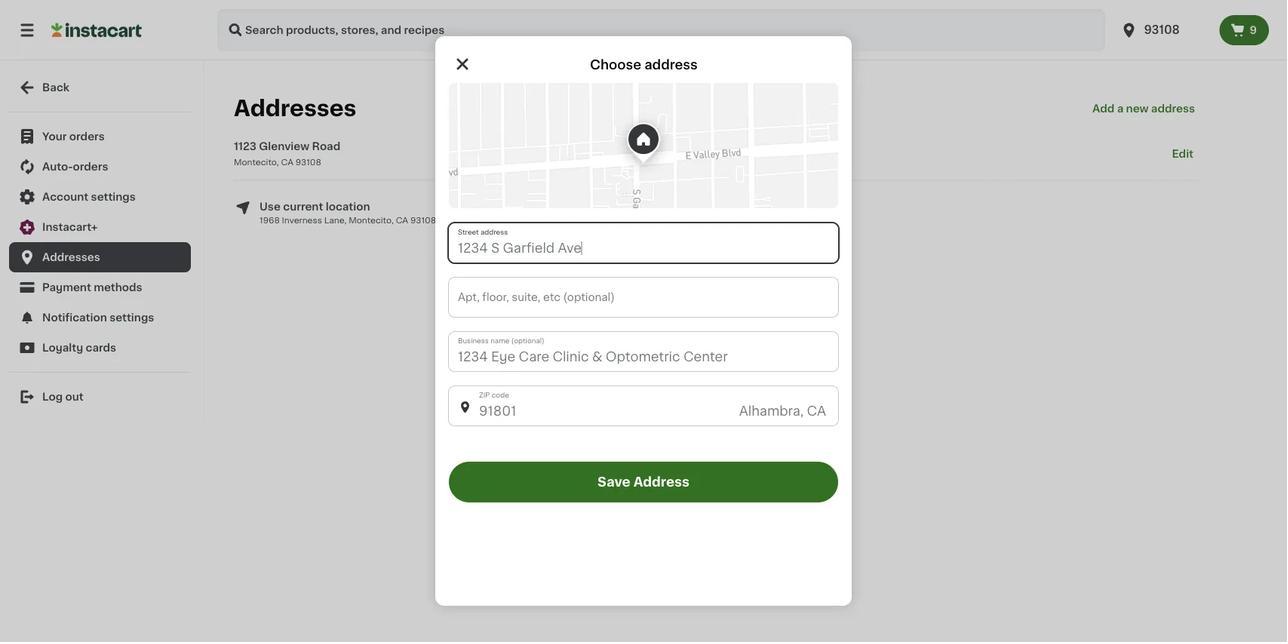 Task type: describe. For each thing, give the bounding box(es) containing it.
1968
[[260, 216, 280, 224]]

auto-orders
[[42, 162, 108, 172]]

use
[[260, 201, 281, 212]]

notification settings link
[[9, 303, 191, 333]]

9
[[1250, 25, 1257, 35]]

1 vertical spatial addresses
[[42, 252, 100, 263]]

methods
[[94, 282, 142, 293]]

1123
[[234, 141, 257, 152]]

auto-
[[42, 162, 73, 172]]

1123 glenview road montecito, ca 93108
[[234, 141, 340, 166]]

ca inside form "element"
[[807, 405, 826, 418]]

form element
[[449, 263, 838, 503]]

back link
[[9, 72, 191, 103]]

address inside dialog
[[645, 58, 698, 71]]

edit button
[[1166, 139, 1200, 168]]

use current location 1968 inverness lane, montecito, ca 93108
[[260, 201, 436, 224]]

choose address
[[590, 58, 698, 71]]

road
[[312, 141, 340, 152]]

notification settings
[[42, 312, 154, 323]]

93108 inside the 1123 glenview road montecito, ca 93108
[[296, 158, 321, 166]]

orders for your orders
[[69, 131, 105, 142]]

inverness
[[282, 216, 322, 224]]

instacart logo image
[[51, 21, 142, 39]]

payment methods link
[[9, 272, 191, 303]]

addresses link
[[9, 242, 191, 272]]

out
[[65, 392, 84, 402]]

log out link
[[9, 382, 191, 412]]

auto-orders link
[[9, 152, 191, 182]]

loyalty cards link
[[9, 333, 191, 363]]

glenview
[[259, 141, 309, 152]]

new
[[1126, 103, 1149, 114]]

montecito, inside the 1123 glenview road montecito, ca 93108
[[234, 158, 279, 166]]

a
[[1117, 103, 1124, 114]]

ca inside the 1123 glenview road montecito, ca 93108
[[281, 158, 294, 166]]

payment
[[42, 282, 91, 293]]

alhambra, ca
[[739, 405, 826, 418]]

addresses menu bar
[[234, 78, 1200, 139]]

account settings link
[[9, 182, 191, 212]]

instacart+ link
[[9, 212, 191, 242]]

current
[[283, 201, 323, 212]]

your
[[42, 131, 67, 142]]

account settings
[[42, 192, 136, 202]]

2   text field from the top
[[449, 386, 838, 426]]

1   text field from the top
[[449, 223, 838, 263]]

your orders link
[[9, 122, 191, 152]]

add a new address
[[1093, 103, 1195, 114]]

choose address dialog
[[435, 36, 852, 606]]



Task type: vqa. For each thing, say whether or not it's contained in the screenshot.
the All related to All
no



Task type: locate. For each thing, give the bounding box(es) containing it.
location
[[326, 201, 370, 212]]

settings
[[91, 192, 136, 202], [110, 312, 154, 323]]

ca inside use current location 1968 inverness lane, montecito, ca 93108
[[396, 216, 408, 224]]

add
[[1093, 103, 1115, 114]]

1   text field from the top
[[449, 332, 838, 371]]

2 vertical spatial ca
[[807, 405, 826, 418]]

alhambra,
[[739, 405, 804, 418]]

ca right lane,
[[396, 216, 408, 224]]

1 horizontal spatial address
[[1152, 103, 1195, 114]]

log
[[42, 392, 63, 402]]

address right choose
[[645, 58, 698, 71]]

ca down glenview
[[281, 158, 294, 166]]

edit
[[1172, 148, 1194, 159]]

save address
[[598, 476, 690, 489]]

0 horizontal spatial 93108
[[296, 158, 321, 166]]

address
[[634, 476, 690, 489]]

1 vertical spatial address
[[1152, 103, 1195, 114]]

1 vertical spatial ca
[[396, 216, 408, 224]]

settings down methods at top left
[[110, 312, 154, 323]]

address
[[645, 58, 698, 71], [1152, 103, 1195, 114]]

2   text field from the top
[[449, 278, 838, 317]]

1 horizontal spatial ca
[[396, 216, 408, 224]]

account
[[42, 192, 88, 202]]

montecito, down location
[[349, 216, 394, 224]]

0 horizontal spatial ca
[[281, 158, 294, 166]]

orders up account settings
[[73, 162, 108, 172]]

93108 inside use current location 1968 inverness lane, montecito, ca 93108
[[411, 216, 436, 224]]

0 horizontal spatial address
[[645, 58, 698, 71]]

choose
[[590, 58, 642, 71]]

ca
[[281, 158, 294, 166], [396, 216, 408, 224], [807, 405, 826, 418]]

0 vertical spatial orders
[[69, 131, 105, 142]]

instacart+
[[42, 222, 98, 232]]

back
[[42, 82, 70, 93]]

payment methods
[[42, 282, 142, 293]]

loyalty
[[42, 343, 83, 353]]

settings up instacart+ link
[[91, 192, 136, 202]]

settings inside "link"
[[110, 312, 154, 323]]

settings for notification settings
[[110, 312, 154, 323]]

0 vertical spatial 93108
[[296, 158, 321, 166]]

9 button
[[1220, 15, 1269, 45]]

2 horizontal spatial ca
[[807, 405, 826, 418]]

1 horizontal spatial montecito,
[[349, 216, 394, 224]]

1 vertical spatial orders
[[73, 162, 108, 172]]

0 vertical spatial addresses
[[234, 98, 357, 119]]

0 vertical spatial   text field
[[449, 332, 838, 371]]

  text field
[[449, 223, 838, 263], [449, 278, 838, 317]]

addresses down 'instacart+'
[[42, 252, 100, 263]]

1 horizontal spatial addresses
[[234, 98, 357, 119]]

orders for auto-orders
[[73, 162, 108, 172]]

addresses
[[234, 98, 357, 119], [42, 252, 100, 263]]

  text field
[[449, 332, 838, 371], [449, 386, 838, 426]]

0 vertical spatial settings
[[91, 192, 136, 202]]

0 horizontal spatial montecito,
[[234, 158, 279, 166]]

1 horizontal spatial 93108
[[411, 216, 436, 224]]

lane,
[[324, 216, 347, 224]]

1 vertical spatial 93108
[[411, 216, 436, 224]]

loyalty cards
[[42, 343, 116, 353]]

settings for account settings
[[91, 192, 136, 202]]

1 vertical spatial   text field
[[449, 386, 838, 426]]

map region
[[449, 83, 838, 208]]

add a new address button
[[1088, 78, 1200, 139]]

1 vertical spatial settings
[[110, 312, 154, 323]]

0 vertical spatial ca
[[281, 158, 294, 166]]

montecito,
[[234, 158, 279, 166], [349, 216, 394, 224]]

0 vertical spatial montecito,
[[234, 158, 279, 166]]

montecito, inside use current location 1968 inverness lane, montecito, ca 93108
[[349, 216, 394, 224]]

cards
[[86, 343, 116, 353]]

save
[[598, 476, 631, 489]]

save address button
[[449, 462, 838, 503]]

1 vertical spatial   text field
[[449, 278, 838, 317]]

0 vertical spatial   text field
[[449, 223, 838, 263]]

0 vertical spatial address
[[645, 58, 698, 71]]

address inside popup button
[[1152, 103, 1195, 114]]

1 vertical spatial montecito,
[[349, 216, 394, 224]]

addresses up glenview
[[234, 98, 357, 119]]

orders up auto-orders
[[69, 131, 105, 142]]

ca right "alhambra,"
[[807, 405, 826, 418]]

notification
[[42, 312, 107, 323]]

log out
[[42, 392, 84, 402]]

0 horizontal spatial addresses
[[42, 252, 100, 263]]

your orders
[[42, 131, 105, 142]]

montecito, down 1123
[[234, 158, 279, 166]]

orders
[[69, 131, 105, 142], [73, 162, 108, 172]]

93108
[[296, 158, 321, 166], [411, 216, 436, 224]]

addresses inside menu bar
[[234, 98, 357, 119]]

address right "new"
[[1152, 103, 1195, 114]]



